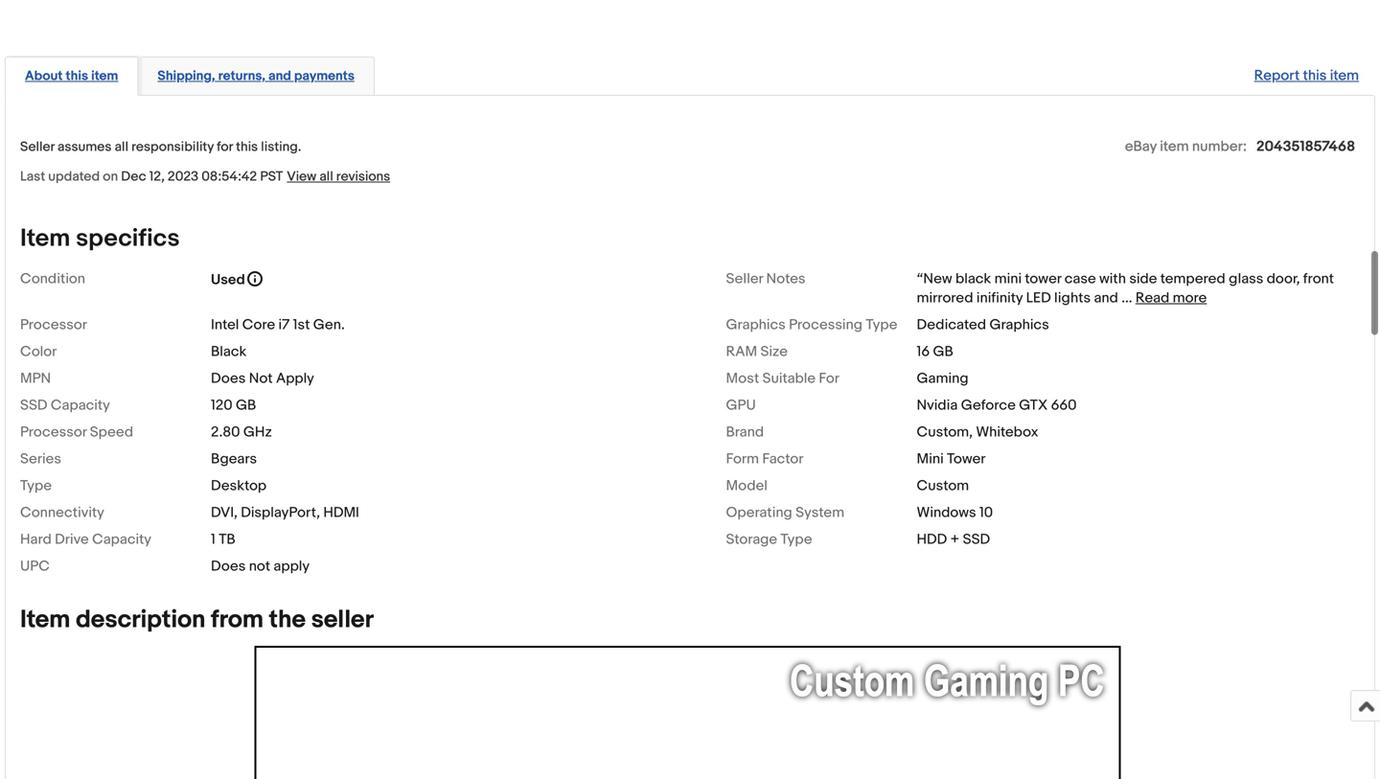 Task type: vqa. For each thing, say whether or not it's contained in the screenshot.


Task type: describe. For each thing, give the bounding box(es) containing it.
gb for 16 gb
[[933, 343, 953, 360]]

factor
[[762, 450, 804, 468]]

payments
[[294, 68, 355, 84]]

120
[[211, 397, 233, 414]]

read more button
[[1136, 289, 1207, 306]]

about this item button
[[25, 67, 118, 85]]

last updated on dec 12, 2023 08:54:42 pst view all revisions
[[20, 168, 390, 185]]

mini
[[917, 450, 944, 468]]

gaming
[[917, 370, 969, 387]]

1st
[[293, 316, 310, 333]]

about
[[25, 68, 63, 84]]

mini
[[994, 270, 1022, 287]]

tower
[[1025, 270, 1061, 287]]

0 vertical spatial type
[[866, 316, 897, 333]]

listing.
[[261, 139, 301, 155]]

last
[[20, 168, 45, 185]]

with
[[1099, 270, 1126, 287]]

pst
[[260, 168, 283, 185]]

windows 10
[[917, 504, 993, 521]]

upc
[[20, 558, 50, 575]]

tempered
[[1160, 270, 1226, 287]]

apply
[[274, 558, 310, 575]]

shipping, returns, and payments
[[158, 68, 355, 84]]

2 vertical spatial type
[[781, 531, 812, 548]]

ram
[[726, 343, 757, 360]]

report this item link
[[1245, 57, 1369, 94]]

...
[[1122, 289, 1132, 306]]

"new black mini tower case with side tempered glass door, front mirrored inifinity led lights and ...
[[917, 270, 1334, 306]]

used
[[211, 271, 245, 288]]

not
[[249, 558, 270, 575]]

1 horizontal spatial item
[[1160, 138, 1189, 155]]

operating system
[[726, 504, 844, 521]]

120 gb
[[211, 397, 256, 414]]

glass
[[1229, 270, 1264, 287]]

item for item description from the seller
[[20, 605, 70, 635]]

1 vertical spatial all
[[319, 168, 333, 185]]

storage type
[[726, 531, 812, 548]]

black
[[211, 343, 247, 360]]

custom, whitebox
[[917, 423, 1038, 441]]

does not apply
[[211, 558, 310, 575]]

view
[[287, 168, 316, 185]]

form factor
[[726, 450, 804, 468]]

front
[[1303, 270, 1334, 287]]

item for item specifics
[[20, 224, 70, 253]]

1 vertical spatial ssd
[[963, 531, 990, 548]]

204351857468
[[1256, 138, 1355, 155]]

this for about
[[66, 68, 88, 84]]

mini tower
[[917, 450, 986, 468]]

for
[[819, 370, 839, 387]]

0 vertical spatial all
[[115, 139, 128, 155]]

2.80 ghz
[[211, 423, 272, 441]]

dvi,
[[211, 504, 238, 521]]

nvidia
[[917, 397, 958, 414]]

suitable
[[762, 370, 816, 387]]

desktop
[[211, 477, 267, 494]]

item for report this item
[[1330, 67, 1359, 84]]

black
[[956, 270, 991, 287]]

revisions
[[336, 168, 390, 185]]

core
[[242, 316, 275, 333]]

operating
[[726, 504, 792, 521]]

geforce
[[961, 397, 1016, 414]]

most
[[726, 370, 759, 387]]

dedicated
[[917, 316, 986, 333]]

1 horizontal spatial this
[[236, 139, 258, 155]]

i7
[[278, 316, 290, 333]]

tab list containing about this item
[[5, 53, 1375, 96]]

2 graphics from the left
[[989, 316, 1049, 333]]

"new
[[917, 270, 952, 287]]

seller
[[311, 605, 374, 635]]

tb
[[219, 531, 235, 548]]

+
[[950, 531, 960, 548]]

report
[[1254, 67, 1300, 84]]

1 tb
[[211, 531, 235, 548]]

read
[[1136, 289, 1170, 306]]

does not apply
[[211, 370, 314, 387]]

item specifics
[[20, 224, 180, 253]]

dec
[[121, 168, 146, 185]]

brand
[[726, 423, 764, 441]]

seller assumes all responsibility for this listing.
[[20, 139, 301, 155]]

ebay
[[1125, 138, 1157, 155]]

intel core i7 1st gen.
[[211, 316, 345, 333]]

series
[[20, 450, 61, 468]]



Task type: locate. For each thing, give the bounding box(es) containing it.
processor up color
[[20, 316, 87, 333]]

on
[[103, 168, 118, 185]]

responsibility
[[131, 139, 214, 155]]

hard
[[20, 531, 52, 548]]

type
[[866, 316, 897, 333], [20, 477, 52, 494], [781, 531, 812, 548]]

model
[[726, 477, 768, 494]]

side
[[1129, 270, 1157, 287]]

gb right the 16
[[933, 343, 953, 360]]

0 vertical spatial capacity
[[51, 397, 110, 414]]

assumes
[[57, 139, 112, 155]]

1 item from the top
[[20, 224, 70, 253]]

and inside "new black mini tower case with side tempered glass door, front mirrored inifinity led lights and ...
[[1094, 289, 1118, 306]]

1 vertical spatial and
[[1094, 289, 1118, 306]]

processor speed
[[20, 423, 133, 441]]

mpn
[[20, 370, 51, 387]]

item right ebay
[[1160, 138, 1189, 155]]

updated
[[48, 168, 100, 185]]

system
[[796, 504, 844, 521]]

hard drive capacity
[[20, 531, 151, 548]]

2 horizontal spatial this
[[1303, 67, 1327, 84]]

tower
[[947, 450, 986, 468]]

item for about this item
[[91, 68, 118, 84]]

1 vertical spatial processor
[[20, 423, 87, 441]]

does for does not apply
[[211, 370, 246, 387]]

16
[[917, 343, 930, 360]]

more
[[1173, 289, 1207, 306]]

0 vertical spatial processor
[[20, 316, 87, 333]]

tab list
[[5, 53, 1375, 96]]

type right processing
[[866, 316, 897, 333]]

seller left notes
[[726, 270, 763, 287]]

read more
[[1136, 289, 1207, 306]]

1 horizontal spatial gb
[[933, 343, 953, 360]]

ram size
[[726, 343, 788, 360]]

0 horizontal spatial this
[[66, 68, 88, 84]]

1 horizontal spatial seller
[[726, 270, 763, 287]]

and down with
[[1094, 289, 1118, 306]]

number:
[[1192, 138, 1247, 155]]

processor down "ssd capacity" on the bottom left
[[20, 423, 87, 441]]

0 horizontal spatial and
[[268, 68, 291, 84]]

processor
[[20, 316, 87, 333], [20, 423, 87, 441]]

1 vertical spatial capacity
[[92, 531, 151, 548]]

lights
[[1054, 289, 1091, 306]]

from
[[211, 605, 263, 635]]

1 horizontal spatial type
[[781, 531, 812, 548]]

and right returns,
[[268, 68, 291, 84]]

2 does from the top
[[211, 558, 246, 575]]

graphics down led
[[989, 316, 1049, 333]]

processor for processor speed
[[20, 423, 87, 441]]

gb
[[933, 343, 953, 360], [236, 397, 256, 414]]

1 horizontal spatial graphics
[[989, 316, 1049, 333]]

hdd
[[917, 531, 947, 548]]

bgears
[[211, 450, 257, 468]]

0 vertical spatial gb
[[933, 343, 953, 360]]

this inside button
[[66, 68, 88, 84]]

capacity up processor speed
[[51, 397, 110, 414]]

item right report
[[1330, 67, 1359, 84]]

seller for seller notes
[[726, 270, 763, 287]]

storage
[[726, 531, 777, 548]]

item right about
[[91, 68, 118, 84]]

1 processor from the top
[[20, 316, 87, 333]]

seller up last
[[20, 139, 55, 155]]

ssd capacity
[[20, 397, 110, 414]]

gen.
[[313, 316, 345, 333]]

item
[[20, 224, 70, 253], [20, 605, 70, 635]]

type down operating system
[[781, 531, 812, 548]]

windows
[[917, 504, 976, 521]]

0 horizontal spatial graphics
[[726, 316, 786, 333]]

this right report
[[1303, 67, 1327, 84]]

10
[[979, 504, 993, 521]]

1 horizontal spatial ssd
[[963, 531, 990, 548]]

custom
[[917, 477, 969, 494]]

hdmi
[[323, 504, 359, 521]]

1 vertical spatial item
[[20, 605, 70, 635]]

processor for processor
[[20, 316, 87, 333]]

0 horizontal spatial gb
[[236, 397, 256, 414]]

color
[[20, 343, 57, 360]]

most suitable for
[[726, 370, 839, 387]]

ghz
[[243, 423, 272, 441]]

2 horizontal spatial type
[[866, 316, 897, 333]]

item down upc
[[20, 605, 70, 635]]

1 vertical spatial seller
[[726, 270, 763, 287]]

seller
[[20, 139, 55, 155], [726, 270, 763, 287]]

1 vertical spatial type
[[20, 477, 52, 494]]

connectivity
[[20, 504, 104, 521]]

does down tb
[[211, 558, 246, 575]]

dvi, displayport, hdmi
[[211, 504, 359, 521]]

item inside report this item link
[[1330, 67, 1359, 84]]

0 vertical spatial item
[[20, 224, 70, 253]]

ssd right +
[[963, 531, 990, 548]]

not
[[249, 370, 273, 387]]

1 horizontal spatial all
[[319, 168, 333, 185]]

graphics processing type
[[726, 316, 897, 333]]

item up condition
[[20, 224, 70, 253]]

this right the for
[[236, 139, 258, 155]]

0 horizontal spatial seller
[[20, 139, 55, 155]]

2 processor from the top
[[20, 423, 87, 441]]

about this item
[[25, 68, 118, 84]]

this for report
[[1303, 67, 1327, 84]]

case
[[1065, 270, 1096, 287]]

2 item from the top
[[20, 605, 70, 635]]

0 horizontal spatial item
[[91, 68, 118, 84]]

nvidia geforce gtx 660
[[917, 397, 1077, 414]]

led
[[1026, 289, 1051, 306]]

this right about
[[66, 68, 88, 84]]

does down the black
[[211, 370, 246, 387]]

shipping,
[[158, 68, 215, 84]]

12,
[[149, 168, 165, 185]]

1 vertical spatial does
[[211, 558, 246, 575]]

1 graphics from the left
[[726, 316, 786, 333]]

0 vertical spatial seller
[[20, 139, 55, 155]]

08:54:42
[[201, 168, 257, 185]]

gtx
[[1019, 397, 1048, 414]]

all up the on
[[115, 139, 128, 155]]

all
[[115, 139, 128, 155], [319, 168, 333, 185]]

0 vertical spatial ssd
[[20, 397, 47, 414]]

report this item
[[1254, 67, 1359, 84]]

mirrored
[[917, 289, 973, 306]]

drive
[[55, 531, 89, 548]]

gb for 120 gb
[[236, 397, 256, 414]]

does
[[211, 370, 246, 387], [211, 558, 246, 575]]

capacity right drive at the left
[[92, 531, 151, 548]]

seller notes
[[726, 270, 806, 287]]

all right view in the left top of the page
[[319, 168, 333, 185]]

intel
[[211, 316, 239, 333]]

ssd
[[20, 397, 47, 414], [963, 531, 990, 548]]

0 horizontal spatial all
[[115, 139, 128, 155]]

16 gb
[[917, 343, 953, 360]]

1 vertical spatial gb
[[236, 397, 256, 414]]

2 horizontal spatial item
[[1330, 67, 1359, 84]]

0 horizontal spatial type
[[20, 477, 52, 494]]

and
[[268, 68, 291, 84], [1094, 289, 1118, 306]]

1 does from the top
[[211, 370, 246, 387]]

0 vertical spatial does
[[211, 370, 246, 387]]

ebay item number: 204351857468
[[1125, 138, 1355, 155]]

does for does not apply
[[211, 558, 246, 575]]

seller for seller assumes all responsibility for this listing.
[[20, 139, 55, 155]]

2.80
[[211, 423, 240, 441]]

graphics up ram size
[[726, 316, 786, 333]]

2023
[[168, 168, 198, 185]]

description
[[76, 605, 205, 635]]

gpu
[[726, 397, 756, 414]]

this
[[1303, 67, 1327, 84], [66, 68, 88, 84], [236, 139, 258, 155]]

item inside about this item button
[[91, 68, 118, 84]]

dedicated graphics
[[917, 316, 1049, 333]]

view all revisions link
[[283, 168, 390, 185]]

displayport,
[[241, 504, 320, 521]]

1 horizontal spatial and
[[1094, 289, 1118, 306]]

notes
[[766, 270, 806, 287]]

0 vertical spatial and
[[268, 68, 291, 84]]

and inside "button"
[[268, 68, 291, 84]]

gb right "120"
[[236, 397, 256, 414]]

0 horizontal spatial ssd
[[20, 397, 47, 414]]

ssd down mpn
[[20, 397, 47, 414]]

speed
[[90, 423, 133, 441]]

item description from the seller
[[20, 605, 374, 635]]

capacity
[[51, 397, 110, 414], [92, 531, 151, 548]]

type down the series
[[20, 477, 52, 494]]



